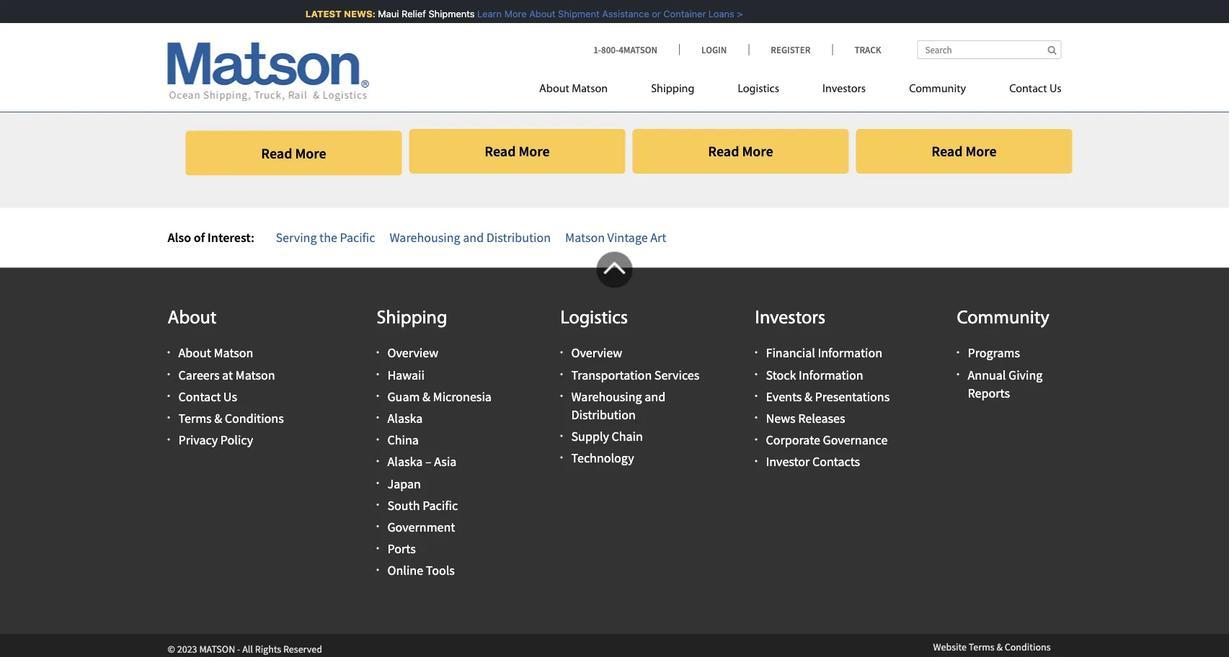 Task type: vqa. For each thing, say whether or not it's contained in the screenshot.
Providing updates on our progress and achievements through our annual sustainability reporting
yes



Task type: describe. For each thing, give the bounding box(es) containing it.
progress
[[876, 15, 923, 31]]

investors inside top menu navigation
[[823, 83, 866, 95]]

wellbeing
[[477, 36, 529, 52]]

register
[[771, 44, 811, 56]]

high
[[747, 0, 770, 10]]

hawaii
[[388, 367, 425, 383]]

0 horizontal spatial distribution
[[487, 230, 551, 246]]

annual
[[965, 36, 1003, 52]]

Search search field
[[918, 40, 1062, 59]]

overview transportation services warehousing and distribution supply chain technology
[[572, 345, 700, 467]]

working to uphold high ethical standards
[[644, 0, 810, 31]]

achievements
[[949, 15, 1024, 31]]

providing updates on our progress and achievements through our annual sustainability reporting
[[876, 0, 1024, 73]]

overview link for shipping
[[388, 345, 439, 361]]

services
[[655, 367, 700, 383]]

art
[[651, 230, 667, 246]]

climate
[[276, 0, 317, 12]]

supply
[[572, 429, 609, 445]]

guam & micronesia link
[[388, 389, 492, 405]]

ports link
[[388, 541, 416, 557]]

overview hawaii guam & micronesia alaska china alaska – asia japan south pacific government ports online tools
[[388, 345, 492, 579]]

government link
[[388, 519, 455, 536]]

tools
[[426, 563, 455, 579]]

privacy
[[178, 432, 218, 449]]

china
[[388, 432, 419, 449]]

impact
[[319, 0, 357, 12]]

contact inside about matson careers at matson contact us terms & conditions privacy policy
[[178, 389, 221, 405]]

login link
[[679, 44, 749, 56]]

search image
[[1048, 45, 1057, 54]]

1-800-4matson
[[594, 44, 658, 56]]

about matson link for careers at matson link
[[178, 345, 253, 361]]

financial information link
[[766, 345, 883, 361]]

read more for and
[[932, 142, 997, 160]]

0 vertical spatial warehousing and distribution link
[[390, 230, 551, 246]]

ports
[[388, 541, 416, 557]]

supporting people's livelihoods, opportunities and wellbeing
[[422, 0, 584, 52]]

1 alaska from the top
[[388, 411, 423, 427]]

online tools link
[[388, 563, 455, 579]]

updates
[[937, 0, 980, 10]]

logistics inside logistics link
[[738, 83, 780, 95]]

1 horizontal spatial contact us link
[[988, 76, 1062, 106]]

careers at matson link
[[178, 367, 275, 383]]

1 horizontal spatial warehousing and distribution link
[[572, 389, 666, 423]]

logistics link
[[716, 76, 801, 106]]

news
[[766, 411, 796, 427]]

warehousing inside overview transportation services warehousing and distribution supply chain technology
[[572, 389, 642, 405]]

all
[[242, 643, 253, 656]]

1 vertical spatial conditions
[[1005, 641, 1051, 654]]

‐
[[237, 643, 240, 656]]

read more link for safeguarding
[[186, 131, 402, 176]]

register link
[[749, 44, 833, 56]]

1 vertical spatial information
[[799, 367, 864, 383]]

2 alaska from the top
[[388, 454, 423, 470]]

website terms & conditions link
[[934, 641, 1051, 654]]

read more for standards
[[708, 142, 774, 160]]

micronesia
[[433, 389, 492, 405]]

guam
[[388, 389, 420, 405]]

technology
[[572, 450, 634, 467]]

community link
[[888, 76, 988, 106]]

matson up at
[[214, 345, 253, 361]]

events
[[766, 389, 802, 405]]

serving the pacific link
[[276, 230, 375, 246]]

policy
[[221, 432, 253, 449]]

2023 matson
[[177, 643, 235, 656]]

©
[[168, 643, 175, 656]]

transportation services link
[[572, 367, 700, 383]]

terms & conditions link
[[178, 411, 284, 427]]

overview for transportation
[[572, 345, 623, 361]]

website terms & conditions
[[934, 641, 1051, 654]]

800-
[[601, 44, 619, 56]]

and for overview transportation services warehousing and distribution supply chain technology
[[645, 389, 666, 405]]

to
[[691, 0, 702, 10]]

and for reducing our climate impact and safeguarding our oceans
[[202, 17, 222, 33]]

–
[[425, 454, 432, 470]]

our left annual on the top right of page
[[944, 36, 962, 52]]

distribution inside overview transportation services warehousing and distribution supply chain technology
[[572, 407, 636, 423]]

reports
[[968, 385, 1010, 401]]

0 horizontal spatial shipping
[[377, 309, 447, 328]]

online
[[388, 563, 423, 579]]

asia
[[434, 454, 457, 470]]

pacific inside overview hawaii guam & micronesia alaska china alaska – asia japan south pacific government ports online tools
[[423, 498, 458, 514]]

0 vertical spatial pacific
[[340, 230, 375, 246]]

learn
[[473, 8, 497, 19]]

reporting
[[962, 56, 1013, 73]]

shipping link
[[630, 76, 716, 106]]

chain
[[612, 429, 643, 445]]

relief
[[397, 8, 422, 19]]

about for about
[[168, 309, 217, 328]]

1-800-4matson link
[[594, 44, 679, 56]]

read more link for wellbeing
[[409, 129, 626, 174]]

oceans
[[319, 17, 357, 33]]

stock
[[766, 367, 796, 383]]

about for about matson careers at matson contact us terms & conditions privacy policy
[[178, 345, 211, 361]]

the
[[320, 230, 337, 246]]

transportation
[[572, 367, 652, 383]]

backtop image
[[597, 252, 633, 288]]

track link
[[833, 44, 882, 56]]

assistance
[[598, 8, 645, 19]]

our down climate
[[298, 17, 317, 33]]

investor contacts link
[[766, 454, 860, 470]]

about matson link for the shipping link
[[539, 76, 630, 106]]

safeguarding
[[225, 17, 296, 33]]

about for about matson
[[539, 83, 570, 95]]

also of interest:
[[168, 230, 255, 246]]

investors link
[[801, 76, 888, 106]]

ethical
[[773, 0, 810, 10]]

privacy policy link
[[178, 432, 253, 449]]



Task type: locate. For each thing, give the bounding box(es) containing it.
japan link
[[388, 476, 421, 492]]

warehousing and distribution link
[[390, 230, 551, 246], [572, 389, 666, 423]]

& inside financial information stock information events & presentations news releases corporate governance investor contacts
[[805, 389, 813, 405]]

about inside about matson careers at matson contact us terms & conditions privacy policy
[[178, 345, 211, 361]]

loans
[[704, 8, 730, 19]]

1 horizontal spatial pacific
[[423, 498, 458, 514]]

contact down careers
[[178, 389, 221, 405]]

matson vintage art
[[565, 230, 667, 246]]

0 horizontal spatial overview
[[388, 345, 439, 361]]

1 horizontal spatial warehousing
[[572, 389, 642, 405]]

overview inside overview transportation services warehousing and distribution supply chain technology
[[572, 345, 623, 361]]

alaska down guam
[[388, 411, 423, 427]]

and inside providing updates on our progress and achievements through our annual sustainability reporting
[[925, 15, 946, 31]]

technology link
[[572, 450, 634, 467]]

matson down 1-
[[572, 83, 608, 95]]

0 vertical spatial about matson link
[[539, 76, 630, 106]]

0 horizontal spatial overview link
[[388, 345, 439, 361]]

community down sustainability
[[910, 83, 966, 95]]

terms
[[178, 411, 212, 427], [969, 641, 995, 654]]

0 vertical spatial community
[[910, 83, 966, 95]]

& up "privacy policy" link
[[214, 411, 222, 427]]

top menu navigation
[[539, 76, 1062, 106]]

contact
[[1010, 83, 1048, 95], [178, 389, 221, 405]]

china link
[[388, 432, 419, 449]]

hawaii link
[[388, 367, 425, 383]]

0 horizontal spatial warehousing and distribution link
[[390, 230, 551, 246]]

information up 'events & presentations' link
[[799, 367, 864, 383]]

0 vertical spatial shipping
[[651, 83, 695, 95]]

conditions inside about matson careers at matson contact us terms & conditions privacy policy
[[225, 411, 284, 427]]

uphold
[[705, 0, 744, 10]]

read more link for and
[[856, 129, 1073, 174]]

and inside reducing our climate impact and safeguarding our oceans
[[202, 17, 222, 33]]

0 vertical spatial logistics
[[738, 83, 780, 95]]

0 vertical spatial investors
[[823, 83, 866, 95]]

distribution
[[487, 230, 551, 246], [572, 407, 636, 423]]

1 vertical spatial us
[[223, 389, 237, 405]]

read more for safeguarding
[[261, 144, 326, 162]]

investors
[[823, 83, 866, 95], [755, 309, 826, 328]]

shipments
[[424, 8, 470, 19]]

0 vertical spatial warehousing
[[390, 230, 461, 246]]

& up news releases link
[[805, 389, 813, 405]]

contacts
[[813, 454, 860, 470]]

community
[[910, 83, 966, 95], [957, 309, 1050, 328]]

serving the pacific
[[276, 230, 375, 246]]

our right on
[[1000, 0, 1018, 10]]

None search field
[[918, 40, 1062, 59]]

0 horizontal spatial terms
[[178, 411, 212, 427]]

overview link for logistics
[[572, 345, 623, 361]]

shipping inside top menu navigation
[[651, 83, 695, 95]]

contact us link
[[988, 76, 1062, 106], [178, 389, 237, 405]]

1 horizontal spatial terms
[[969, 641, 995, 654]]

0 horizontal spatial pacific
[[340, 230, 375, 246]]

warehousing
[[390, 230, 461, 246], [572, 389, 642, 405]]

careers
[[178, 367, 220, 383]]

more for providing updates on our progress and achievements through our annual sustainability reporting
[[966, 142, 997, 160]]

rights
[[255, 643, 281, 656]]

1 horizontal spatial conditions
[[1005, 641, 1051, 654]]

about
[[525, 8, 551, 19], [539, 83, 570, 95], [168, 309, 217, 328], [178, 345, 211, 361]]

1 vertical spatial contact us link
[[178, 389, 237, 405]]

also
[[168, 230, 191, 246]]

terms right website
[[969, 641, 995, 654]]

standards
[[700, 15, 753, 31]]

latest
[[301, 8, 337, 19]]

more for working to uphold high ethical standards
[[742, 142, 774, 160]]

container
[[659, 8, 702, 19]]

vintage
[[608, 230, 648, 246]]

1 horizontal spatial shipping
[[651, 83, 695, 95]]

overview link
[[388, 345, 439, 361], [572, 345, 623, 361]]

overview link up transportation
[[572, 345, 623, 361]]

read for and
[[932, 142, 963, 160]]

0 horizontal spatial contact us link
[[178, 389, 237, 405]]

1-
[[594, 44, 601, 56]]

1 vertical spatial warehousing
[[572, 389, 642, 405]]

overview inside overview hawaii guam & micronesia alaska china alaska – asia japan south pacific government ports online tools
[[388, 345, 439, 361]]

our up safeguarding
[[255, 0, 274, 12]]

logistics down register link
[[738, 83, 780, 95]]

1 vertical spatial about matson link
[[178, 345, 253, 361]]

pacific right the
[[340, 230, 375, 246]]

livelihoods,
[[422, 15, 484, 31]]

reducing our climate impact and safeguarding our oceans
[[202, 0, 357, 33]]

read more for wellbeing
[[485, 142, 550, 160]]

0 vertical spatial information
[[818, 345, 883, 361]]

0 vertical spatial distribution
[[487, 230, 551, 246]]

more for reducing our climate impact and safeguarding our oceans
[[295, 144, 326, 162]]

0 vertical spatial terms
[[178, 411, 212, 427]]

2 overview link from the left
[[572, 345, 623, 361]]

maui
[[374, 8, 394, 19]]

governance
[[823, 432, 888, 449]]

1 horizontal spatial about matson link
[[539, 76, 630, 106]]

south pacific link
[[388, 498, 458, 514]]

information up stock information link on the right of page
[[818, 345, 883, 361]]

financial
[[766, 345, 816, 361]]

2 overview from the left
[[572, 345, 623, 361]]

1 horizontal spatial logistics
[[738, 83, 780, 95]]

terms up privacy
[[178, 411, 212, 427]]

shipping down 4matson
[[651, 83, 695, 95]]

website
[[934, 641, 967, 654]]

1 vertical spatial community
[[957, 309, 1050, 328]]

1 vertical spatial logistics
[[561, 309, 628, 328]]

1 vertical spatial investors
[[755, 309, 826, 328]]

us inside top menu navigation
[[1050, 83, 1062, 95]]

investors up financial
[[755, 309, 826, 328]]

warehousing and distribution
[[390, 230, 551, 246]]

and inside overview transportation services warehousing and distribution supply chain technology
[[645, 389, 666, 405]]

contact down the reporting
[[1010, 83, 1048, 95]]

overview link up hawaii
[[388, 345, 439, 361]]

programs
[[968, 345, 1020, 361]]

read more link
[[409, 129, 626, 174], [633, 129, 849, 174], [856, 129, 1073, 174], [186, 131, 402, 176]]

read for standards
[[708, 142, 740, 160]]

0 horizontal spatial logistics
[[561, 309, 628, 328]]

1 vertical spatial warehousing and distribution link
[[572, 389, 666, 423]]

0 horizontal spatial us
[[223, 389, 237, 405]]

more for supporting people's livelihoods, opportunities and wellbeing
[[519, 142, 550, 160]]

corporate
[[766, 432, 821, 449]]

shipping up hawaii
[[377, 309, 447, 328]]

1 horizontal spatial distribution
[[572, 407, 636, 423]]

© 2023 matson ‐ all rights reserved
[[168, 643, 322, 656]]

releases
[[799, 411, 846, 427]]

1 horizontal spatial overview link
[[572, 345, 623, 361]]

about matson careers at matson contact us terms & conditions privacy policy
[[178, 345, 284, 449]]

& inside overview hawaii guam & micronesia alaska china alaska – asia japan south pacific government ports online tools
[[423, 389, 431, 405]]

matson right at
[[236, 367, 275, 383]]

read more link for standards
[[633, 129, 849, 174]]

& right guam
[[423, 389, 431, 405]]

logistics down "backtop" 'image'
[[561, 309, 628, 328]]

1 vertical spatial pacific
[[423, 498, 458, 514]]

pacific up "government" at the bottom left
[[423, 498, 458, 514]]

contact us
[[1010, 83, 1062, 95]]

1 vertical spatial shipping
[[377, 309, 447, 328]]

0 horizontal spatial contact
[[178, 389, 221, 405]]

alaska up japan link
[[388, 454, 423, 470]]

1 overview link from the left
[[388, 345, 439, 361]]

and for supporting people's livelihoods, opportunities and wellbeing
[[564, 15, 584, 31]]

0 horizontal spatial conditions
[[225, 411, 284, 427]]

1 horizontal spatial overview
[[572, 345, 623, 361]]

1 vertical spatial contact
[[178, 389, 221, 405]]

1 vertical spatial alaska
[[388, 454, 423, 470]]

overview for hawaii
[[388, 345, 439, 361]]

annual
[[968, 367, 1006, 383]]

track
[[855, 44, 882, 56]]

matson left the "vintage"
[[565, 230, 605, 246]]

presentations
[[815, 389, 890, 405]]

overview
[[388, 345, 439, 361], [572, 345, 623, 361]]

about matson link down 1-
[[539, 76, 630, 106]]

alaska – asia link
[[388, 454, 457, 470]]

community up programs link
[[957, 309, 1050, 328]]

and inside the supporting people's livelihoods, opportunities and wellbeing
[[564, 15, 584, 31]]

terms inside about matson careers at matson contact us terms & conditions privacy policy
[[178, 411, 212, 427]]

contact us link down the reporting
[[988, 76, 1062, 106]]

matson vintage art link
[[565, 230, 667, 246]]

contact inside top menu navigation
[[1010, 83, 1048, 95]]

investor
[[766, 454, 810, 470]]

us
[[1050, 83, 1062, 95], [223, 389, 237, 405]]

reserved
[[283, 643, 322, 656]]

opportunities
[[487, 15, 561, 31]]

community inside top menu navigation
[[910, 83, 966, 95]]

1 horizontal spatial contact
[[1010, 83, 1048, 95]]

0 horizontal spatial about matson link
[[178, 345, 253, 361]]

investors down track link
[[823, 83, 866, 95]]

overview up transportation
[[572, 345, 623, 361]]

0 vertical spatial alaska
[[388, 411, 423, 427]]

about inside top menu navigation
[[539, 83, 570, 95]]

read for wellbeing
[[485, 142, 516, 160]]

programs annual giving reports
[[968, 345, 1043, 401]]

corporate governance link
[[766, 432, 888, 449]]

>
[[733, 8, 739, 19]]

& inside about matson careers at matson contact us terms & conditions privacy policy
[[214, 411, 222, 427]]

overview up hawaii
[[388, 345, 439, 361]]

& right website
[[997, 641, 1003, 654]]

1 overview from the left
[[388, 345, 439, 361]]

1 horizontal spatial us
[[1050, 83, 1062, 95]]

supply chain link
[[572, 429, 643, 445]]

read more
[[485, 142, 550, 160], [708, 142, 774, 160], [932, 142, 997, 160], [261, 144, 326, 162]]

through
[[898, 36, 941, 52]]

blue matson logo with ocean, shipping, truck, rail and logistics written beneath it. image
[[168, 43, 370, 102]]

supporting
[[448, 0, 510, 10]]

us up terms & conditions link
[[223, 389, 237, 405]]

matson inside top menu navigation
[[572, 83, 608, 95]]

4matson
[[619, 44, 658, 56]]

1 vertical spatial distribution
[[572, 407, 636, 423]]

programs link
[[968, 345, 1020, 361]]

0 vertical spatial contact
[[1010, 83, 1048, 95]]

read for safeguarding
[[261, 144, 292, 162]]

on
[[983, 0, 997, 10]]

news releases link
[[766, 411, 846, 427]]

us down search icon
[[1050, 83, 1062, 95]]

about matson link up careers at matson link
[[178, 345, 253, 361]]

information
[[818, 345, 883, 361], [799, 367, 864, 383]]

contact us link down careers
[[178, 389, 237, 405]]

us inside about matson careers at matson contact us terms & conditions privacy policy
[[223, 389, 237, 405]]

sustainability
[[887, 56, 960, 73]]

0 horizontal spatial warehousing
[[390, 230, 461, 246]]

login
[[702, 44, 727, 56]]

shipment
[[554, 8, 595, 19]]

footer
[[0, 252, 1230, 658]]

shipping
[[651, 83, 695, 95], [377, 309, 447, 328]]

0 vertical spatial us
[[1050, 83, 1062, 95]]

0 vertical spatial conditions
[[225, 411, 284, 427]]

about matson
[[539, 83, 608, 95]]

1 vertical spatial terms
[[969, 641, 995, 654]]

of
[[194, 230, 205, 246]]

serving
[[276, 230, 317, 246]]

latest news: maui relief shipments learn more about shipment assistance or container loans >
[[301, 8, 739, 19]]

footer containing about
[[0, 252, 1230, 658]]

0 vertical spatial contact us link
[[988, 76, 1062, 106]]

and
[[564, 15, 584, 31], [925, 15, 946, 31], [202, 17, 222, 33], [463, 230, 484, 246], [645, 389, 666, 405]]



